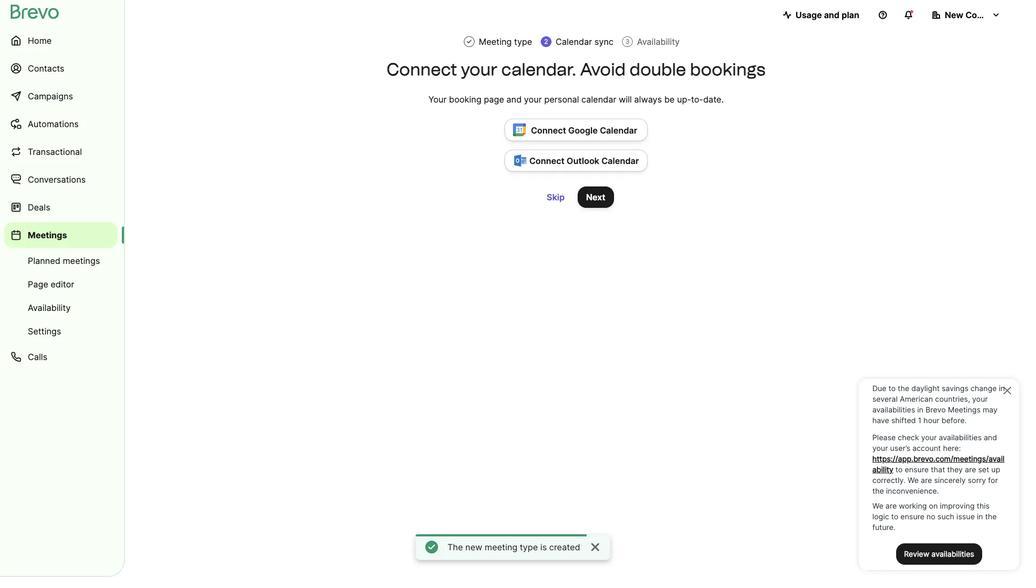 Task type: describe. For each thing, give the bounding box(es) containing it.
plan
[[842, 10, 860, 20]]

settings link
[[4, 321, 118, 342]]

home
[[28, 35, 52, 46]]

0 vertical spatial availability
[[637, 36, 680, 47]]

meeting type
[[479, 36, 533, 47]]

double
[[630, 59, 687, 80]]

no color image
[[466, 38, 473, 45]]

0 horizontal spatial and
[[507, 94, 522, 105]]

campaigns link
[[4, 83, 118, 109]]

to-
[[692, 94, 704, 105]]

0 vertical spatial calendar
[[556, 36, 592, 47]]

date.
[[704, 94, 724, 105]]

home link
[[4, 28, 118, 53]]

planned
[[28, 256, 60, 266]]

next
[[586, 192, 606, 203]]

company
[[966, 10, 1006, 20]]

connect outlook calendar
[[530, 156, 639, 166]]

new
[[945, 10, 964, 20]]

always
[[635, 94, 662, 105]]

new
[[466, 542, 483, 553]]

conversations link
[[4, 167, 118, 193]]

calendar.
[[502, 59, 576, 80]]

your
[[429, 94, 447, 105]]

contacts
[[28, 63, 64, 74]]

be
[[665, 94, 675, 105]]

1 vertical spatial type
[[520, 542, 539, 553]]

0 horizontal spatial your
[[461, 59, 498, 80]]

meetings link
[[4, 222, 118, 248]]

meeting
[[479, 36, 512, 47]]

avoid
[[580, 59, 626, 80]]

contacts link
[[4, 56, 118, 81]]

outlook
[[567, 156, 600, 166]]

connect google calendar button
[[505, 119, 648, 141]]

the new meeting type is created
[[448, 542, 581, 553]]

conversations
[[28, 174, 86, 185]]

skip button
[[539, 187, 574, 208]]

page
[[28, 279, 48, 290]]

check
[[466, 38, 473, 45]]

calendar for google
[[600, 125, 638, 136]]

calendar
[[582, 94, 617, 105]]

deals link
[[4, 195, 118, 220]]



Task type: vqa. For each thing, say whether or not it's contained in the screenshot.
the "and"
yes



Task type: locate. For each thing, give the bounding box(es) containing it.
connect inside button
[[531, 125, 566, 136]]

1 vertical spatial your
[[524, 94, 542, 105]]

2 vertical spatial connect
[[530, 156, 565, 166]]

and right "page"
[[507, 94, 522, 105]]

availability link
[[4, 297, 118, 319]]

meetings
[[63, 256, 100, 266]]

and
[[825, 10, 840, 20], [507, 94, 522, 105]]

meetings
[[28, 230, 67, 241]]

new company button
[[924, 4, 1010, 26]]

page editor link
[[4, 274, 118, 295]]

3
[[626, 37, 630, 45]]

transactional link
[[4, 139, 118, 165]]

calendar inside button
[[602, 156, 639, 166]]

calendar right "2"
[[556, 36, 592, 47]]

type left "2"
[[514, 36, 533, 47]]

calendar sync
[[556, 36, 614, 47]]

bookings
[[690, 59, 766, 80]]

2 vertical spatial calendar
[[602, 156, 639, 166]]

notification timer progress bar
[[416, 535, 585, 537]]

2
[[545, 37, 548, 45]]

calendar inside button
[[600, 125, 638, 136]]

connect left "outlook"
[[530, 156, 565, 166]]

availability down "page editor"
[[28, 303, 71, 313]]

campaigns
[[28, 91, 73, 102]]

connect for connect outlook calendar
[[530, 156, 565, 166]]

1 horizontal spatial availability
[[637, 36, 680, 47]]

type
[[514, 36, 533, 47], [520, 542, 539, 553]]

availability up the double
[[637, 36, 680, 47]]

1 vertical spatial connect
[[531, 125, 566, 136]]

calendar
[[556, 36, 592, 47], [600, 125, 638, 136], [602, 156, 639, 166]]

and inside button
[[825, 10, 840, 20]]

new company
[[945, 10, 1006, 20]]

meeting
[[485, 542, 518, 553]]

connect inside button
[[530, 156, 565, 166]]

and left plan
[[825, 10, 840, 20]]

your
[[461, 59, 498, 80], [524, 94, 542, 105]]

usage
[[796, 10, 822, 20]]

calendar for outlook
[[602, 156, 639, 166]]

usage and plan
[[796, 10, 860, 20]]

0 vertical spatial your
[[461, 59, 498, 80]]

planned meetings link
[[4, 250, 118, 272]]

connect for connect google calendar
[[531, 125, 566, 136]]

transactional
[[28, 147, 82, 157]]

created
[[550, 542, 581, 553]]

your down no color icon on the top of page
[[461, 59, 498, 80]]

0 vertical spatial connect
[[387, 59, 457, 80]]

0 vertical spatial and
[[825, 10, 840, 20]]

sync
[[595, 36, 614, 47]]

next button
[[578, 187, 614, 208]]

usage and plan button
[[775, 4, 868, 26]]

skip
[[547, 192, 565, 203]]

your booking page and your personal calendar will always be up-to-date.
[[429, 94, 724, 105]]

calls link
[[4, 344, 118, 370]]

google
[[569, 125, 598, 136]]

planned meetings
[[28, 256, 100, 266]]

1 horizontal spatial your
[[524, 94, 542, 105]]

personal
[[545, 94, 579, 105]]

0 horizontal spatial availability
[[28, 303, 71, 313]]

connect up your
[[387, 59, 457, 80]]

the
[[448, 542, 464, 553]]

calendar right "outlook"
[[602, 156, 639, 166]]

calls
[[28, 352, 47, 363]]

automations link
[[4, 111, 118, 137]]

your left 'personal'
[[524, 94, 542, 105]]

editor
[[51, 279, 74, 290]]

connect down 'personal'
[[531, 125, 566, 136]]

page editor
[[28, 279, 74, 290]]

1 vertical spatial availability
[[28, 303, 71, 313]]

1 vertical spatial calendar
[[600, 125, 638, 136]]

automations
[[28, 119, 79, 129]]

connect for connect your calendar. avoid double bookings
[[387, 59, 457, 80]]

1 horizontal spatial and
[[825, 10, 840, 20]]

connect your calendar. avoid double bookings
[[387, 59, 766, 80]]

up-
[[677, 94, 692, 105]]

type left is
[[520, 542, 539, 553]]

availability
[[637, 36, 680, 47], [28, 303, 71, 313]]

0 vertical spatial type
[[514, 36, 533, 47]]

will
[[619, 94, 632, 105]]

connect
[[387, 59, 457, 80], [531, 125, 566, 136], [530, 156, 565, 166]]

connect outlook calendar button
[[505, 150, 648, 172]]

is
[[541, 542, 547, 553]]

page
[[484, 94, 504, 105]]

deals
[[28, 202, 50, 213]]

booking
[[449, 94, 482, 105]]

connect google calendar
[[531, 125, 638, 136]]

1 vertical spatial and
[[507, 94, 522, 105]]

settings
[[28, 326, 61, 337]]

calendar down will
[[600, 125, 638, 136]]



